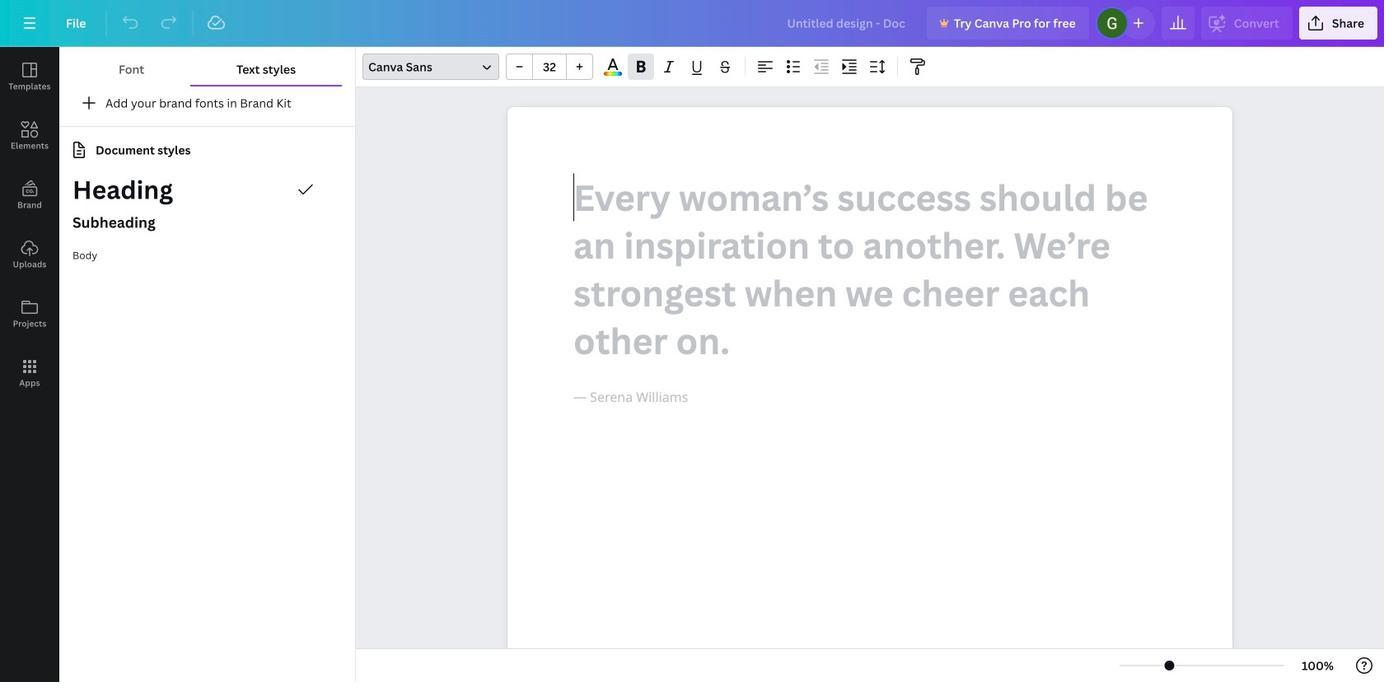 Task type: describe. For each thing, give the bounding box(es) containing it.
Zoom button
[[1292, 653, 1345, 679]]

Design title text field
[[774, 7, 921, 40]]



Task type: vqa. For each thing, say whether or not it's contained in the screenshot.
COLOR RANGE icon at the top left
yes



Task type: locate. For each thing, give the bounding box(es) containing it.
None text field
[[508, 107, 1233, 682]]

– – number field
[[538, 59, 561, 75]]

color range image
[[604, 72, 622, 76]]

group
[[506, 54, 593, 80]]

side panel tab list
[[0, 47, 59, 403]]

main menu bar
[[0, 0, 1385, 47]]



